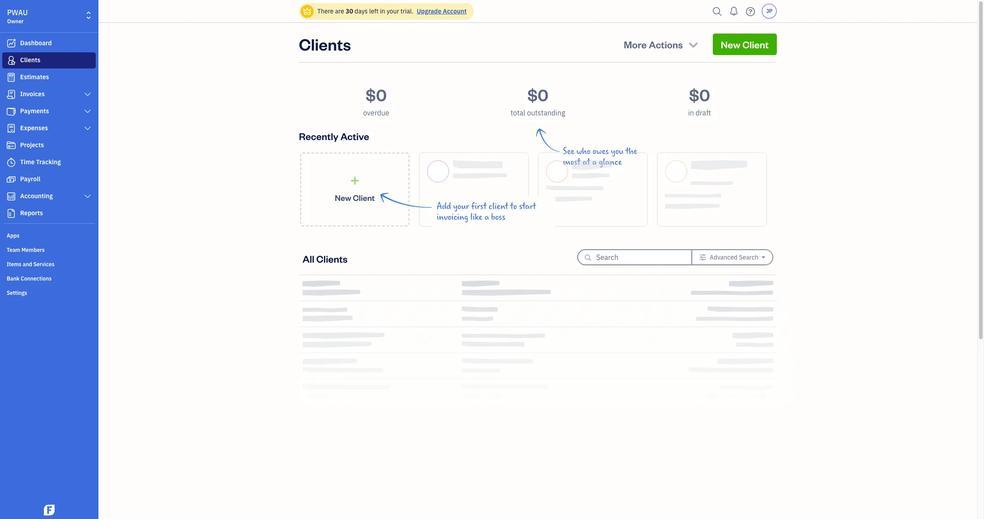 Task type: vqa. For each thing, say whether or not it's contained in the screenshot.
$0 in draft
yes



Task type: describe. For each thing, give the bounding box(es) containing it.
payment image
[[6, 107, 17, 116]]

owner
[[7, 18, 24, 25]]

projects link
[[2, 137, 96, 154]]

1 vertical spatial new
[[335, 192, 351, 203]]

left
[[369, 7, 379, 15]]

pwau owner
[[7, 8, 28, 25]]

overdue
[[363, 108, 389, 117]]

30
[[346, 7, 353, 15]]

time
[[20, 158, 35, 166]]

chevron large down image for invoices
[[84, 91, 92, 98]]

advanced search
[[710, 253, 759, 261]]

the
[[626, 146, 637, 157]]

advanced search button
[[692, 250, 773, 265]]

more
[[624, 38, 647, 51]]

invoices link
[[2, 86, 96, 103]]

money image
[[6, 175, 17, 184]]

account
[[443, 7, 467, 15]]

time tracking
[[20, 158, 61, 166]]

0 horizontal spatial client
[[353, 192, 375, 203]]

items and services link
[[2, 257, 96, 271]]

your inside add your first client to start invoicing like a boss
[[453, 201, 469, 212]]

you
[[611, 146, 624, 157]]

$0 for $0 total outstanding
[[527, 84, 549, 105]]

go to help image
[[743, 5, 758, 18]]

$0 for $0 in draft
[[689, 84, 710, 105]]

members
[[22, 247, 45, 253]]

project image
[[6, 141, 17, 150]]

reports link
[[2, 205, 96, 222]]

1 horizontal spatial new client
[[721, 38, 769, 51]]

clients inside main 'element'
[[20, 56, 40, 64]]

items and services
[[7, 261, 54, 268]]

days
[[355, 7, 368, 15]]

recently active
[[299, 130, 369, 142]]

upgrade account link
[[415, 7, 467, 15]]

team members link
[[2, 243, 96, 256]]

estimates link
[[2, 69, 96, 85]]

chevron large down image for accounting
[[84, 193, 92, 200]]

time tracking link
[[2, 154, 96, 171]]

apps link
[[2, 229, 96, 242]]

chart image
[[6, 192, 17, 201]]

tracking
[[36, 158, 61, 166]]

at
[[583, 157, 590, 167]]

0 vertical spatial in
[[380, 7, 385, 15]]

add your first client to start invoicing like a boss
[[437, 201, 536, 222]]

bank connections link
[[2, 272, 96, 285]]

notifications image
[[727, 2, 741, 20]]

a inside see who owes you the most at a glance
[[592, 157, 597, 167]]

estimate image
[[6, 73, 17, 82]]

see who owes you the most at a glance
[[563, 146, 637, 167]]

chevron large down image for payments
[[84, 108, 92, 115]]

0 vertical spatial new client link
[[713, 34, 777, 55]]

a inside add your first client to start invoicing like a boss
[[485, 212, 489, 222]]

freshbooks image
[[42, 505, 56, 516]]

timer image
[[6, 158, 17, 167]]

clients link
[[2, 52, 96, 68]]

services
[[33, 261, 54, 268]]

estimates
[[20, 73, 49, 81]]

actions
[[649, 38, 683, 51]]

to
[[510, 201, 517, 212]]

payroll link
[[2, 171, 96, 188]]

expenses
[[20, 124, 48, 132]]

team members
[[7, 247, 45, 253]]

plus image
[[350, 176, 360, 185]]

reports
[[20, 209, 43, 217]]

total
[[511, 108, 525, 117]]

dashboard link
[[2, 35, 96, 51]]

most
[[563, 157, 581, 167]]

settings image
[[699, 254, 707, 261]]

there are 30 days left in your trial. upgrade account
[[317, 7, 467, 15]]

$0 total outstanding
[[511, 84, 565, 117]]

payments link
[[2, 103, 96, 120]]

are
[[335, 7, 344, 15]]

chevrondown image
[[687, 38, 700, 51]]

caretdown image
[[762, 254, 765, 261]]

connections
[[21, 275, 52, 282]]



Task type: locate. For each thing, give the bounding box(es) containing it.
pwau
[[7, 8, 28, 17]]

chevron large down image up reports link
[[84, 193, 92, 200]]

crown image
[[303, 6, 312, 16]]

0 vertical spatial chevron large down image
[[84, 91, 92, 98]]

new
[[721, 38, 741, 51], [335, 192, 351, 203]]

dashboard image
[[6, 39, 17, 48]]

all
[[303, 252, 314, 265]]

clients up estimates
[[20, 56, 40, 64]]

client down go to help icon
[[743, 38, 769, 51]]

first
[[471, 201, 487, 212]]

a right like at the left
[[485, 212, 489, 222]]

$0
[[366, 84, 387, 105], [527, 84, 549, 105], [689, 84, 710, 105]]

chevron large down image down invoices link
[[84, 108, 92, 115]]

2 chevron large down image from the top
[[84, 125, 92, 132]]

your up "invoicing"
[[453, 201, 469, 212]]

0 vertical spatial a
[[592, 157, 597, 167]]

$0 in draft
[[688, 84, 711, 117]]

0 horizontal spatial $0
[[366, 84, 387, 105]]

new down notifications image
[[721, 38, 741, 51]]

Search text field
[[596, 250, 677, 265]]

add
[[437, 201, 451, 212]]

chevron large down image
[[84, 108, 92, 115], [84, 125, 92, 132]]

1 vertical spatial new client link
[[300, 153, 410, 226]]

0 vertical spatial chevron large down image
[[84, 108, 92, 115]]

upgrade
[[417, 7, 441, 15]]

settings
[[7, 290, 27, 296]]

new client link
[[713, 34, 777, 55], [300, 153, 410, 226]]

owes
[[593, 146, 609, 157]]

$0 inside $0 in draft
[[689, 84, 710, 105]]

1 horizontal spatial new
[[721, 38, 741, 51]]

payroll
[[20, 175, 40, 183]]

1 $0 from the left
[[366, 84, 387, 105]]

0 vertical spatial your
[[387, 7, 399, 15]]

new down plus image
[[335, 192, 351, 203]]

$0 up overdue
[[366, 84, 387, 105]]

client
[[489, 201, 508, 212]]

$0 inside $0 total outstanding
[[527, 84, 549, 105]]

1 horizontal spatial in
[[688, 108, 694, 117]]

jp
[[766, 8, 773, 14]]

in inside $0 in draft
[[688, 108, 694, 117]]

new client
[[721, 38, 769, 51], [335, 192, 375, 203]]

main element
[[0, 0, 121, 519]]

1 vertical spatial a
[[485, 212, 489, 222]]

chevron large down image inside invoices link
[[84, 91, 92, 98]]

glance
[[599, 157, 622, 167]]

1 horizontal spatial new client link
[[713, 34, 777, 55]]

invoicing
[[437, 212, 468, 222]]

in
[[380, 7, 385, 15], [688, 108, 694, 117]]

chevron large down image
[[84, 91, 92, 98], [84, 193, 92, 200]]

$0 overdue
[[363, 84, 389, 117]]

0 horizontal spatial new client link
[[300, 153, 410, 226]]

search
[[739, 253, 759, 261]]

1 horizontal spatial $0
[[527, 84, 549, 105]]

2 vertical spatial clients
[[316, 252, 348, 265]]

1 vertical spatial new client
[[335, 192, 375, 203]]

all clients
[[303, 252, 348, 265]]

1 vertical spatial client
[[353, 192, 375, 203]]

clients
[[299, 34, 351, 55], [20, 56, 40, 64], [316, 252, 348, 265]]

items
[[7, 261, 21, 268]]

bank connections
[[7, 275, 52, 282]]

new client down plus image
[[335, 192, 375, 203]]

chevron large down image inside the accounting "link"
[[84, 193, 92, 200]]

your
[[387, 7, 399, 15], [453, 201, 469, 212]]

client
[[743, 38, 769, 51], [353, 192, 375, 203]]

0 horizontal spatial a
[[485, 212, 489, 222]]

payments
[[20, 107, 49, 115]]

recently
[[299, 130, 339, 142]]

1 vertical spatial clients
[[20, 56, 40, 64]]

clients right all on the left of page
[[316, 252, 348, 265]]

outstanding
[[527, 108, 565, 117]]

1 chevron large down image from the top
[[84, 91, 92, 98]]

advanced
[[710, 253, 738, 261]]

1 horizontal spatial your
[[453, 201, 469, 212]]

report image
[[6, 209, 17, 218]]

1 horizontal spatial a
[[592, 157, 597, 167]]

a
[[592, 157, 597, 167], [485, 212, 489, 222]]

there
[[317, 7, 334, 15]]

client down plus image
[[353, 192, 375, 203]]

$0 up draft
[[689, 84, 710, 105]]

search image
[[710, 5, 725, 18]]

boss
[[491, 212, 505, 222]]

your left trial.
[[387, 7, 399, 15]]

accounting link
[[2, 188, 96, 205]]

1 vertical spatial in
[[688, 108, 694, 117]]

projects
[[20, 141, 44, 149]]

settings link
[[2, 286, 96, 299]]

team
[[7, 247, 20, 253]]

a right "at"
[[592, 157, 597, 167]]

1 vertical spatial chevron large down image
[[84, 125, 92, 132]]

1 horizontal spatial client
[[743, 38, 769, 51]]

$0 inside $0 overdue
[[366, 84, 387, 105]]

0 horizontal spatial your
[[387, 7, 399, 15]]

bank
[[7, 275, 19, 282]]

0 horizontal spatial in
[[380, 7, 385, 15]]

invoices
[[20, 90, 45, 98]]

chevron large down image for expenses
[[84, 125, 92, 132]]

draft
[[696, 108, 711, 117]]

clients down there
[[299, 34, 351, 55]]

client image
[[6, 56, 17, 65]]

chevron large down image up projects link
[[84, 125, 92, 132]]

$0 up outstanding
[[527, 84, 549, 105]]

0 vertical spatial new client
[[721, 38, 769, 51]]

0 vertical spatial client
[[743, 38, 769, 51]]

apps
[[7, 232, 19, 239]]

0 vertical spatial new
[[721, 38, 741, 51]]

$0 for $0 overdue
[[366, 84, 387, 105]]

accounting
[[20, 192, 53, 200]]

1 vertical spatial your
[[453, 201, 469, 212]]

who
[[577, 146, 591, 157]]

invoice image
[[6, 90, 17, 99]]

chevron large down image inside payments link
[[84, 108, 92, 115]]

new client down go to help icon
[[721, 38, 769, 51]]

trial.
[[401, 7, 414, 15]]

chevron large down image down estimates link
[[84, 91, 92, 98]]

0 horizontal spatial new client
[[335, 192, 375, 203]]

like
[[471, 212, 483, 222]]

and
[[23, 261, 32, 268]]

0 horizontal spatial new
[[335, 192, 351, 203]]

start
[[519, 201, 536, 212]]

expense image
[[6, 124, 17, 133]]

2 $0 from the left
[[527, 84, 549, 105]]

active
[[340, 130, 369, 142]]

more actions
[[624, 38, 683, 51]]

in right left
[[380, 7, 385, 15]]

expenses link
[[2, 120, 96, 137]]

1 chevron large down image from the top
[[84, 108, 92, 115]]

dashboard
[[20, 39, 52, 47]]

see
[[563, 146, 575, 157]]

jp button
[[762, 4, 777, 19]]

more actions button
[[616, 34, 708, 55]]

0 vertical spatial clients
[[299, 34, 351, 55]]

2 chevron large down image from the top
[[84, 193, 92, 200]]

3 $0 from the left
[[689, 84, 710, 105]]

2 horizontal spatial $0
[[689, 84, 710, 105]]

1 vertical spatial chevron large down image
[[84, 193, 92, 200]]

in left draft
[[688, 108, 694, 117]]



